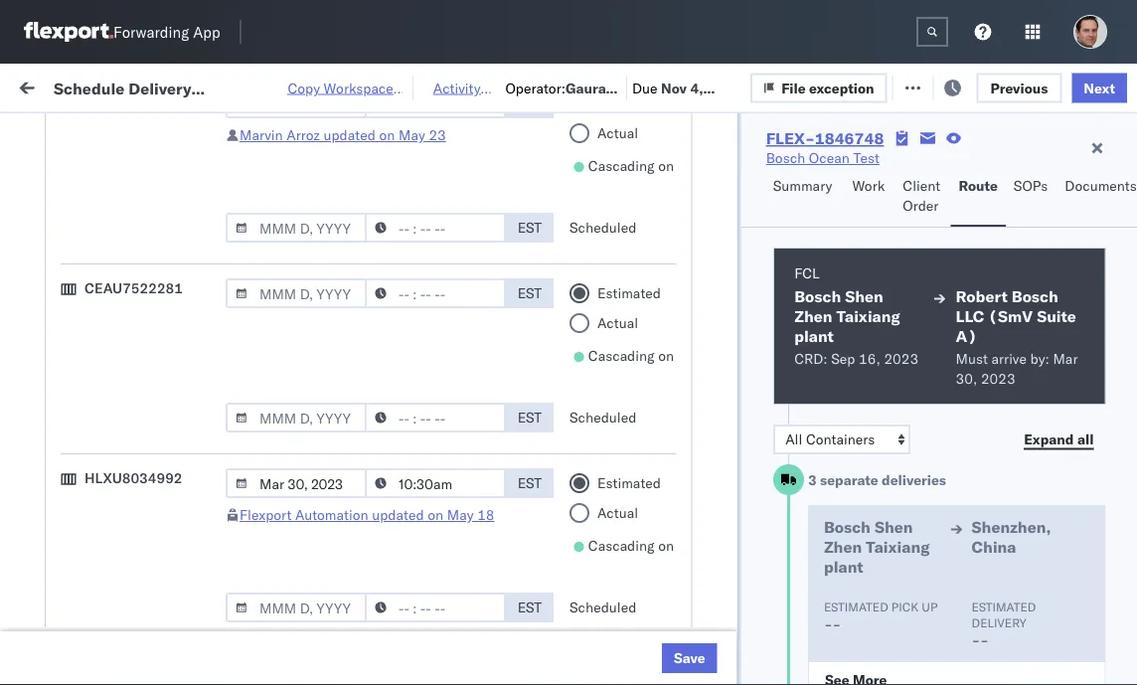 Task type: vqa. For each thing, say whether or not it's contained in the screenshot.
Delay
no



Task type: describe. For each thing, give the bounding box(es) containing it.
pickup for fourth schedule pickup from los angeles, ca button from the bottom of the page
[[108, 232, 151, 250]]

bookings test consignee
[[867, 593, 1026, 611]]

4 resize handle column header from the left
[[704, 154, 728, 685]]

1 schedule pickup from los angeles, ca button from the top
[[46, 188, 282, 229]]

est for second mmm d, yyyy text box from the top of the page
[[518, 219, 542, 236]]

actual for flexport automation updated on may 18
[[598, 504, 639, 522]]

flexport for flexport demo consignee
[[738, 593, 790, 611]]

pdt, for fourth schedule pickup from los angeles, ca button from the bottom of the page
[[388, 243, 419, 261]]

crd: sep 16, 2023
[[794, 350, 919, 368]]

flexport automation updated on may 18
[[240, 506, 495, 524]]

soon
[[658, 123, 686, 138]]

5 resize handle column header from the left
[[834, 154, 857, 685]]

clearance
[[154, 364, 218, 381]]

app
[[193, 22, 220, 41]]

2023 right the 12,
[[472, 593, 507, 611]]

pickup for second schedule pickup from los angeles, ca button from the bottom
[[108, 407, 151, 425]]

for
[[189, 123, 206, 138]]

11:59 for schedule delivery appointment button for 11:59 pm pdt, nov 4, 2022
[[320, 287, 359, 304]]

1 vertical spatial shen
[[875, 517, 913, 537]]

marvin arroz updated on may 23
[[240, 126, 446, 144]]

at risk : overdue, due soon
[[534, 123, 686, 138]]

estimated pick up --
[[824, 599, 938, 633]]

-- : -- -- text field for 18
[[365, 593, 506, 623]]

name
[[773, 163, 805, 178]]

previous button
[[977, 73, 1063, 103]]

0 vertical spatial taixiang
[[836, 306, 900, 326]]

from down upload customs clearance documents 'button'
[[155, 407, 184, 425]]

updated for arroz
[[324, 126, 376, 144]]

est for hlxu8034992 mmm d, yyyy text field
[[518, 599, 542, 616]]

1 vertical spatial bosch shen zhen taixiang plant
[[824, 517, 930, 577]]

flex id button
[[1056, 158, 1138, 178]]

5 schedule pickup from los angeles, ca from the top
[[46, 582, 268, 620]]

documents inside the upload customs clearance documents
[[46, 383, 118, 401]]

import
[[29, 77, 74, 94]]

2 mmm d, yyyy text field from the top
[[226, 213, 367, 243]]

1 vertical spatial zhen
[[824, 537, 862, 557]]

progress
[[310, 123, 360, 138]]

ca for fourth schedule pickup from los angeles, ca button from the bottom of the page
[[46, 252, 65, 270]]

dec for schedule pickup from los angeles, ca
[[422, 418, 448, 436]]

-- : -- -- text field for 3rd mmm d, yyyy text box
[[365, 279, 506, 308]]

to
[[488, 77, 502, 94]]

workitem
[[22, 163, 74, 178]]

consignee for flexport demo consignee
[[834, 593, 901, 611]]

filtered
[[20, 122, 68, 139]]

estimated delivery --
[[972, 599, 1036, 649]]

0 horizontal spatial file
[[782, 79, 806, 96]]

default
[[505, 77, 553, 94]]

schedule pickup from los angeles, ca link for fourth schedule pickup from los angeles, ca button from the bottom of the page
[[46, 231, 282, 271]]

mmm d, yyyy text field for ceau7522281
[[226, 403, 367, 433]]

documents button
[[1058, 168, 1138, 227]]

confirm for confirm pickup from los angeles, ca
[[46, 495, 97, 512]]

due nov 4, 11:59 pm
[[633, 79, 726, 116]]

5 schedule from the top
[[46, 407, 105, 425]]

3 separate deliveries
[[808, 471, 946, 489]]

confirm delivery link
[[46, 548, 151, 567]]

(smv
[[988, 306, 1033, 326]]

marvin arroz updated on may 23 button
[[240, 126, 446, 144]]

11:59 pm pdt, nov 4, 2022 for fourth schedule pickup from los angeles, ca button from the bottom of the page
[[320, 243, 503, 261]]

snoozed :
[[412, 123, 461, 138]]

china
[[972, 537, 1017, 557]]

est for 4th mmm d, yyyy text box from the bottom of the page
[[518, 94, 542, 112]]

0 vertical spatial shen
[[845, 286, 884, 306]]

client order
[[904, 177, 941, 214]]

expand all button
[[1012, 425, 1106, 455]]

0 horizontal spatial file exception
[[782, 79, 875, 96]]

schedule pickup from los angeles, ca link for second schedule pickup from los angeles, ca button from the bottom
[[46, 406, 282, 446]]

operator: gaurav jawla
[[506, 79, 614, 116]]

schedule pickup from los angeles, ca link for 1st schedule pickup from los angeles, ca button from the bottom of the page
[[46, 581, 282, 621]]

los for second schedule pickup from los angeles, ca button from the bottom
[[187, 407, 210, 425]]

3 schedule pickup from los angeles, ca from the top
[[46, 320, 268, 357]]

3 pdt, from the top
[[388, 287, 419, 304]]

2 schedule pickup from los angeles, ca from the top
[[46, 232, 268, 270]]

at
[[278, 77, 290, 94]]

sep
[[831, 350, 855, 368]]

integration test account - karl lagerfeld
[[867, 637, 1126, 655]]

2 cascading on from the top
[[589, 347, 675, 365]]

up
[[922, 599, 938, 614]]

crd:
[[794, 350, 828, 368]]

1 horizontal spatial exception
[[965, 77, 1030, 94]]

flexport demo consignee
[[738, 593, 901, 611]]

23
[[429, 126, 446, 144]]

11:59 for fourth schedule pickup from los angeles, ca button from the bottom of the page
[[320, 243, 359, 261]]

3 schedule pickup from los angeles, ca button from the top
[[46, 319, 282, 361]]

23, for jan
[[439, 637, 460, 655]]

save
[[674, 650, 706, 667]]

upload customs clearance documents link
[[46, 363, 282, 402]]

snooze
[[539, 163, 578, 178]]

sops button
[[1006, 168, 1058, 227]]

- for pick
[[824, 616, 833, 633]]

delivery
[[972, 615, 1027, 630]]

los for confirm pickup from los angeles, ca button on the bottom of page
[[179, 495, 202, 512]]

client for client order
[[904, 177, 941, 194]]

2 schedule pickup from los angeles, ca button from the top
[[46, 231, 282, 273]]

mode button
[[599, 158, 708, 178]]

0 vertical spatial zhen
[[794, 306, 832, 326]]

0 horizontal spatial by:
[[72, 122, 91, 139]]

bosch ocean test link
[[767, 148, 880, 168]]

must arrive by:
[[956, 350, 1050, 368]]

pickup for confirm pickup from los angeles, ca button on the bottom of page
[[100, 495, 143, 512]]

13, for schedule delivery appointment
[[451, 462, 473, 479]]

13, for schedule pickup from los angeles, ca
[[451, 418, 473, 436]]

-- : -- -- text field for mmm d, yyyy text field for ceau7522281
[[365, 403, 506, 433]]

ca for third schedule pickup from los angeles, ca button from the bottom of the page
[[46, 340, 65, 357]]

import work button
[[29, 77, 112, 94]]

4, for fourth schedule pickup from los angeles, ca button from the bottom of the page
[[452, 243, 465, 261]]

nov for schedule pickup from los angeles, ca link corresponding to fourth schedule pickup from los angeles, ca button from the bottom of the page
[[423, 243, 449, 261]]

confirm delivery
[[46, 549, 151, 566]]

angeles, inside the confirm pickup from los angeles, ca
[[205, 495, 260, 512]]

flex-1846748 link
[[767, 128, 885, 148]]

1 horizontal spatial file
[[937, 77, 962, 94]]

upload
[[46, 364, 91, 381]]

from up ceau7522281
[[155, 232, 184, 250]]

arroz
[[287, 126, 320, 144]]

must
[[956, 350, 988, 368]]

2 ocean fcl from the top
[[609, 331, 678, 348]]

flexport automation updated on may 18 button
[[240, 506, 495, 524]]

work,
[[209, 123, 240, 138]]

1 schedule pickup from los angeles, ca from the top
[[46, 188, 268, 226]]

2 cascading from the top
[[589, 347, 655, 365]]

client for client name
[[738, 163, 770, 178]]

schedule delivery appointment for 11:59 pm pdt, nov 4, 2022
[[46, 286, 245, 303]]

dec for schedule delivery appointment
[[422, 462, 448, 479]]

los for fourth schedule pickup from los angeles, ca button from the bottom of the page
[[187, 232, 210, 250]]

arrive
[[992, 350, 1027, 368]]

appointment for 11:59 pm pst, dec 13, 2022
[[163, 461, 245, 478]]

client order button
[[896, 168, 952, 227]]

separate
[[820, 471, 878, 489]]

Search Work text field
[[608, 71, 825, 101]]

consignee for bookings test consignee
[[959, 593, 1026, 611]]

at
[[534, 123, 546, 138]]

marvin
[[240, 126, 283, 144]]

(0)
[[206, 77, 232, 94]]

jawla
[[566, 99, 603, 116]]

scheduled for marvin arroz updated on may 23
[[570, 219, 637, 236]]

track
[[389, 77, 421, 94]]

flexport. image
[[24, 22, 113, 42]]

7 resize handle column header from the left
[[1102, 154, 1126, 685]]

los for 1st schedule pickup from los angeles, ca button
[[187, 188, 210, 206]]

delivery for 11:59 pm pdt, nov 4, 2022
[[108, 286, 159, 303]]

consignee button
[[857, 158, 1036, 178]]

4, for 1st schedule pickup from los angeles, ca button
[[452, 199, 465, 217]]

schedule pickup from los angeles, ca link for 1st schedule pickup from los angeles, ca button
[[46, 188, 282, 227]]

summary
[[774, 177, 833, 194]]

2 schedule from the top
[[46, 232, 105, 250]]

ocean inside 'bosch ocean test' link
[[810, 149, 850, 167]]

robert
[[956, 286, 1008, 306]]

11:59 pm pst, jan 12, 2023
[[320, 593, 507, 611]]

0 vertical spatial bosch shen zhen taixiang plant
[[794, 286, 900, 346]]

confirm pickup from los angeles, ca link
[[46, 494, 282, 534]]

2 actual from the top
[[598, 314, 639, 332]]

ready for work, blocked, in progress
[[151, 123, 360, 138]]

16,
[[859, 350, 881, 368]]

cascading on for marvin arroz updated on may 23
[[589, 157, 675, 175]]

3 11:59 pm pdt, nov 4, 2022 from the top
[[320, 287, 503, 304]]

mar
[[1053, 350, 1078, 368]]

from down confirm pickup from los angeles, ca button on the bottom of page
[[155, 582, 184, 600]]

2 scheduled from the top
[[570, 409, 637, 426]]

route button
[[952, 168, 1006, 227]]

appointment for 11:59 pm pdt, nov 4, 2022
[[163, 286, 245, 303]]

confirm pickup from los angeles, ca
[[46, 495, 260, 532]]

expand all
[[1024, 430, 1094, 448]]

flex id
[[1066, 163, 1104, 178]]



Task type: locate. For each thing, give the bounding box(es) containing it.
1 vertical spatial jan
[[413, 637, 435, 655]]

None text field
[[917, 17, 949, 47]]

6 resize handle column header from the left
[[1032, 154, 1056, 685]]

schedule pickup from los angeles, ca button down confirm delivery button
[[46, 581, 282, 623]]

2 pdt, from the top
[[388, 243, 419, 261]]

0 horizontal spatial may
[[399, 126, 426, 144]]

1 vertical spatial may
[[447, 506, 474, 524]]

taixiang up bookings
[[866, 537, 930, 557]]

deliveries
[[882, 471, 946, 489]]

2 schedule pickup from los angeles, ca link from the top
[[46, 231, 282, 271]]

work down 1846748
[[853, 177, 886, 194]]

1 mmm d, yyyy text field from the top
[[226, 89, 367, 118]]

2 appointment from the top
[[163, 461, 245, 478]]

due right gaurav
[[633, 79, 658, 96]]

confirm for confirm delivery
[[46, 549, 97, 566]]

message (0)
[[150, 77, 232, 94]]

may
[[399, 126, 426, 144], [447, 506, 474, 524]]

8:30
[[320, 637, 351, 655]]

ca for 1st schedule pickup from los angeles, ca button from the bottom of the page
[[46, 602, 65, 620]]

0 vertical spatial -- : -- -- text field
[[365, 213, 506, 243]]

0 vertical spatial mmm d, yyyy text field
[[226, 403, 367, 433]]

shen down 3 separate deliveries
[[875, 517, 913, 537]]

los
[[187, 188, 210, 206], [187, 232, 210, 250], [187, 320, 210, 337], [187, 407, 210, 425], [179, 495, 202, 512], [187, 582, 210, 600]]

confirm delivery button
[[46, 548, 151, 569]]

all
[[1078, 430, 1094, 448]]

1 horizontal spatial :
[[569, 123, 573, 138]]

ca for second schedule pickup from los angeles, ca button from the bottom
[[46, 427, 65, 445]]

shen up the 16, on the bottom
[[845, 286, 884, 306]]

-- : -- -- text field for 23
[[365, 213, 506, 243]]

jan for 23,
[[413, 637, 435, 655]]

flexport left the demo
[[738, 593, 790, 611]]

jan for 12,
[[422, 593, 444, 611]]

5 schedule pickup from los angeles, ca link from the top
[[46, 581, 282, 621]]

1 vertical spatial taixiang
[[866, 537, 930, 557]]

1 vertical spatial confirm
[[46, 549, 97, 566]]

order
[[904, 197, 939, 214]]

23, left 18 on the left bottom
[[442, 506, 464, 523]]

consignee inside button
[[867, 163, 925, 178]]

consignee up delivery
[[959, 593, 1026, 611]]

los inside the confirm pickup from los angeles, ca
[[179, 495, 202, 512]]

11:59
[[661, 99, 700, 116], [320, 199, 359, 217], [320, 243, 359, 261], [320, 287, 359, 304], [320, 418, 359, 436], [320, 462, 359, 479], [320, 593, 359, 611]]

bosch shen zhen taixiang plant
[[794, 286, 900, 346], [824, 517, 930, 577]]

schedule delivery appointment button
[[46, 285, 245, 307], [46, 460, 245, 482]]

4, inside due nov 4, 11:59 pm
[[691, 79, 704, 96]]

3 cascading from the top
[[589, 537, 655, 555]]

documents
[[1066, 177, 1138, 194], [46, 383, 118, 401]]

exception up "consignee" button
[[965, 77, 1030, 94]]

file exception
[[937, 77, 1030, 94], [782, 79, 875, 96]]

11:59 inside due nov 4, 11:59 pm
[[661, 99, 700, 116]]

previous
[[991, 79, 1049, 96]]

1 vertical spatial cascading on
[[589, 347, 675, 365]]

flexport for flexport automation updated on may 18
[[240, 506, 292, 524]]

appointment up clearance
[[163, 286, 245, 303]]

ca
[[46, 208, 65, 226], [46, 252, 65, 270], [46, 340, 65, 357], [46, 427, 65, 445], [46, 515, 65, 532], [46, 602, 65, 620]]

1 est from the top
[[518, 94, 542, 112]]

schedule delivery appointment button for 11:59 pm pdt, nov 4, 2022
[[46, 285, 245, 307]]

nov inside due nov 4, 11:59 pm
[[661, 79, 687, 96]]

1 vertical spatial scheduled
[[570, 409, 637, 426]]

delivery up customs
[[108, 286, 159, 303]]

2 est from the top
[[518, 219, 542, 236]]

3 schedule pickup from los angeles, ca link from the top
[[46, 319, 282, 359]]

confirm up confirm delivery
[[46, 495, 97, 512]]

2 : from the left
[[569, 123, 573, 138]]

next
[[1085, 79, 1116, 96]]

2 vertical spatial dec
[[413, 506, 439, 523]]

los for 1st schedule pickup from los angeles, ca button from the bottom of the page
[[187, 582, 210, 600]]

pickup up ceau7522281
[[108, 232, 151, 250]]

schedule pickup from los angeles, ca up clearance
[[46, 320, 268, 357]]

pst,
[[388, 418, 418, 436], [388, 462, 418, 479], [379, 506, 410, 523], [388, 593, 418, 611], [379, 637, 410, 655]]

llc
[[956, 306, 984, 326]]

1 cascading on from the top
[[589, 157, 675, 175]]

plant up the flexport demo consignee at right bottom
[[824, 557, 864, 577]]

schedule pickup from los angeles, ca button
[[46, 188, 282, 229], [46, 231, 282, 273], [46, 319, 282, 361], [46, 406, 282, 448], [46, 581, 282, 623]]

1 horizontal spatial documents
[[1066, 177, 1138, 194]]

est for first mmm d, yyyy text box from the bottom
[[518, 474, 542, 492]]

0 vertical spatial by:
[[72, 122, 91, 139]]

consignee up 'integration' at the right bottom of page
[[834, 593, 901, 611]]

account
[[970, 637, 1022, 655]]

due
[[633, 79, 658, 96], [633, 123, 655, 138]]

3 est from the top
[[518, 284, 542, 302]]

sops
[[1014, 177, 1049, 194]]

4 schedule pickup from los angeles, ca button from the top
[[46, 406, 282, 448]]

karl
[[1038, 637, 1063, 655]]

flexport left automation
[[240, 506, 292, 524]]

resize handle column header
[[284, 154, 308, 685], [505, 154, 529, 685], [575, 154, 599, 685], [704, 154, 728, 685], [834, 154, 857, 685], [1032, 154, 1056, 685], [1102, 154, 1126, 685]]

bosch inside robert bosch llc (smv suite a)
[[1012, 286, 1059, 306]]

schedule delivery appointment link for 11:59 pm pst, dec 13, 2022
[[46, 460, 245, 480]]

1 schedule delivery appointment from the top
[[46, 286, 245, 303]]

12,
[[447, 593, 469, 611]]

1 horizontal spatial may
[[447, 506, 474, 524]]

0 vertical spatial 23,
[[442, 506, 464, 523]]

schedule pickup from los angeles, ca up ceau7522281
[[46, 232, 268, 270]]

0 vertical spatial scheduled
[[570, 219, 637, 236]]

1 vertical spatial plant
[[824, 557, 864, 577]]

1 vertical spatial appointment
[[163, 461, 245, 478]]

client up "order"
[[904, 177, 941, 194]]

pickup down workitem button
[[108, 188, 151, 206]]

0 vertical spatial updated
[[324, 126, 376, 144]]

confirm inside the confirm pickup from los angeles, ca
[[46, 495, 97, 512]]

1 vertical spatial schedule delivery appointment link
[[46, 460, 245, 480]]

4 -- : -- -- text field from the top
[[365, 469, 506, 498]]

0 vertical spatial confirm
[[46, 495, 97, 512]]

message
[[150, 77, 206, 94]]

1 horizontal spatial file exception
[[937, 77, 1030, 94]]

schedule pickup from los angeles, ca link down confirm delivery button
[[46, 581, 282, 621]]

robert bosch llc (smv suite a)
[[956, 286, 1077, 346]]

5 ocean fcl from the top
[[609, 506, 678, 523]]

2 -- : -- -- text field from the top
[[365, 279, 506, 308]]

0 vertical spatial 11:59 pm pst, dec 13, 2022
[[320, 418, 511, 436]]

1 vertical spatial flexport
[[738, 593, 790, 611]]

by: left mar
[[1031, 350, 1050, 368]]

pickup down the upload customs clearance documents
[[108, 407, 151, 425]]

documents inside documents button
[[1066, 177, 1138, 194]]

2 schedule delivery appointment link from the top
[[46, 460, 245, 480]]

4 est from the top
[[518, 409, 542, 426]]

1 11:59 pm pdt, nov 4, 2022 from the top
[[320, 199, 503, 217]]

2022
[[468, 199, 503, 217], [468, 243, 503, 261], [468, 287, 503, 304], [476, 418, 511, 436], [476, 462, 511, 479], [468, 506, 502, 523]]

1 vertical spatial 13,
[[451, 462, 473, 479]]

pickup down ceau7522281
[[108, 320, 151, 337]]

work button
[[845, 168, 896, 227]]

1 vertical spatial dec
[[422, 462, 448, 479]]

0 vertical spatial schedule delivery appointment
[[46, 286, 245, 303]]

zhen up crd:
[[794, 306, 832, 326]]

0 horizontal spatial flexport
[[240, 506, 292, 524]]

1 horizontal spatial client
[[904, 177, 941, 194]]

1 vertical spatial delivery
[[108, 461, 159, 478]]

0 vertical spatial schedule delivery appointment button
[[46, 285, 245, 307]]

1 vertical spatial mmm d, yyyy text field
[[226, 593, 367, 623]]

-- : -- -- text field up the '8:30 pm pst, jan 23, 2023'
[[365, 593, 506, 623]]

6 est from the top
[[518, 599, 542, 616]]

0 horizontal spatial client
[[738, 163, 770, 178]]

workitem button
[[12, 158, 288, 178]]

1 schedule from the top
[[46, 188, 105, 206]]

cascading on for flexport automation updated on may 18
[[589, 537, 675, 555]]

11:59 pm pst, dec 13, 2022 for schedule pickup from los angeles, ca
[[320, 418, 511, 436]]

1 11:59 pm pst, dec 13, 2022 from the top
[[320, 418, 511, 436]]

3 actual from the top
[[598, 504, 639, 522]]

1 horizontal spatial by:
[[1031, 350, 1050, 368]]

appointment up confirm pickup from los angeles, ca "link"
[[163, 461, 245, 478]]

5 ca from the top
[[46, 515, 65, 532]]

1 vertical spatial schedule delivery appointment button
[[46, 460, 245, 482]]

jan down 11:59 pm pst, jan 12, 2023 at the bottom of the page
[[413, 637, 435, 655]]

1 ocean fcl from the top
[[609, 287, 678, 304]]

11:59 pm pst, dec 13, 2022 for schedule delivery appointment
[[320, 462, 511, 479]]

pickup down hlxu8034992
[[100, 495, 143, 512]]

pdt, for 1st schedule pickup from los angeles, ca button
[[388, 199, 419, 217]]

7 schedule from the top
[[46, 582, 105, 600]]

ca for 1st schedule pickup from los angeles, ca button
[[46, 208, 65, 226]]

flexport
[[240, 506, 292, 524], [738, 593, 790, 611]]

0 horizontal spatial work
[[77, 77, 112, 94]]

schedule pickup from los angeles, ca link up clearance
[[46, 319, 282, 359]]

estimated inside estimated pick up --
[[824, 599, 889, 614]]

1 vertical spatial 11:59 pm pst, dec 13, 2022
[[320, 462, 511, 479]]

4 schedule pickup from los angeles, ca from the top
[[46, 407, 268, 445]]

1 vertical spatial pdt,
[[388, 243, 419, 261]]

ca inside the confirm pickup from los angeles, ca
[[46, 515, 65, 532]]

risk right at
[[549, 123, 569, 138]]

2 -- : -- -- text field from the top
[[365, 593, 506, 623]]

schedule pickup from los angeles, ca link for third schedule pickup from los angeles, ca button from the bottom of the page
[[46, 319, 282, 359]]

1 schedule delivery appointment button from the top
[[46, 285, 245, 307]]

mmm d, yyyy text field for hlxu8034992
[[226, 593, 367, 623]]

delivery up the confirm pickup from los angeles, ca
[[108, 461, 159, 478]]

11:59 for schedule delivery appointment button corresponding to 11:59 pm pst, dec 13, 2022
[[320, 462, 359, 479]]

6 ocean fcl from the top
[[609, 550, 678, 567]]

jan left the 12,
[[422, 593, 444, 611]]

1 appointment from the top
[[163, 286, 245, 303]]

schedule pickup from los angeles, ca link down upload customs clearance documents 'button'
[[46, 406, 282, 446]]

schedule delivery appointment for 11:59 pm pst, dec 13, 2022
[[46, 461, 245, 478]]

2 confirm from the top
[[46, 549, 97, 566]]

pickup inside the confirm pickup from los angeles, ca
[[100, 495, 143, 512]]

2 vertical spatial delivery
[[100, 549, 151, 566]]

4 schedule from the top
[[46, 320, 105, 337]]

0 horizontal spatial risk
[[294, 77, 317, 94]]

schedule delivery appointment up customs
[[46, 286, 245, 303]]

nov for 1st schedule pickup from los angeles, ca button schedule pickup from los angeles, ca link
[[423, 199, 449, 217]]

angeles,
[[213, 188, 268, 206], [213, 232, 268, 250], [213, 320, 268, 337], [213, 407, 268, 425], [205, 495, 260, 512], [213, 582, 268, 600]]

0 horizontal spatial :
[[458, 123, 461, 138]]

2 schedule delivery appointment from the top
[[46, 461, 245, 478]]

18
[[478, 506, 495, 524]]

updated right 4:00
[[372, 506, 424, 524]]

schedule delivery appointment link for 11:59 pm pdt, nov 4, 2022
[[46, 285, 245, 305]]

1 ca from the top
[[46, 208, 65, 226]]

1 vertical spatial 11:59 pm pdt, nov 4, 2022
[[320, 243, 503, 261]]

ca for confirm pickup from los angeles, ca button on the bottom of page
[[46, 515, 65, 532]]

2 resize handle column header from the left
[[505, 154, 529, 685]]

1 horizontal spatial flexport
[[738, 593, 790, 611]]

2 11:59 pm pst, dec 13, 2022 from the top
[[320, 462, 511, 479]]

30,
[[956, 370, 978, 387]]

expand
[[1024, 430, 1074, 448]]

23, down the 12,
[[439, 637, 460, 655]]

: right 23
[[458, 123, 461, 138]]

0 vertical spatial pdt,
[[388, 199, 419, 217]]

1 cascading from the top
[[589, 157, 655, 175]]

schedule delivery appointment button for 11:59 pm pst, dec 13, 2022
[[46, 460, 245, 482]]

schedule delivery appointment link up customs
[[46, 285, 245, 305]]

delivery for 11:59 pm pst, dec 13, 2022
[[108, 461, 159, 478]]

confirm down the confirm pickup from los angeles, ca
[[46, 549, 97, 566]]

client name button
[[728, 158, 838, 178]]

demo
[[794, 593, 831, 611]]

2 vertical spatial scheduled
[[570, 599, 637, 616]]

1 mmm d, yyyy text field from the top
[[226, 403, 367, 433]]

0 vertical spatial flexport
[[240, 506, 292, 524]]

8:30 pm pst, jan 23, 2023
[[320, 637, 498, 655]]

1 schedule delivery appointment link from the top
[[46, 285, 245, 305]]

snoozed
[[412, 123, 458, 138]]

integration
[[867, 637, 936, 655]]

1846748
[[816, 128, 885, 148]]

operator:
[[506, 79, 566, 96]]

4 ca from the top
[[46, 427, 65, 445]]

may left 18 on the left bottom
[[447, 506, 474, 524]]

cascading for marvin arroz updated on may 23
[[589, 157, 655, 175]]

3 scheduled from the top
[[570, 599, 637, 616]]

0 vertical spatial documents
[[1066, 177, 1138, 194]]

due inside due nov 4, 11:59 pm
[[633, 79, 658, 96]]

-- : -- -- text field down 23
[[365, 213, 506, 243]]

customs
[[95, 364, 150, 381]]

0 vertical spatial cascading on
[[589, 157, 675, 175]]

filters
[[556, 77, 596, 94]]

automation
[[295, 506, 369, 524]]

taixiang up the 16, on the bottom
[[836, 306, 900, 326]]

689
[[249, 77, 274, 94]]

pickup
[[108, 188, 151, 206], [108, 232, 151, 250], [108, 320, 151, 337], [108, 407, 151, 425], [100, 495, 143, 512], [108, 582, 151, 600]]

from inside the confirm pickup from los angeles, ca
[[147, 495, 176, 512]]

schedule pickup from los angeles, ca button down workitem button
[[46, 188, 282, 229]]

0 vertical spatial 13,
[[451, 418, 473, 436]]

pickup for 1st schedule pickup from los angeles, ca button
[[108, 188, 151, 206]]

gaurav
[[566, 79, 614, 96]]

MMM D, YYYY text field
[[226, 403, 367, 433], [226, 593, 367, 623]]

3 -- : -- -- text field from the top
[[365, 403, 506, 433]]

schedule pickup from los angeles, ca down upload customs clearance documents 'button'
[[46, 407, 268, 445]]

3 ocean fcl from the top
[[609, 418, 678, 436]]

11:59 pm pst, dec 13, 2022
[[320, 418, 511, 436], [320, 462, 511, 479]]

: down jawla
[[569, 123, 573, 138]]

0 vertical spatial due
[[633, 79, 658, 96]]

2023 inside mar 30, 2023
[[981, 370, 1016, 387]]

2 vertical spatial 11:59 pm pdt, nov 4, 2022
[[320, 287, 503, 304]]

3 ca from the top
[[46, 340, 65, 357]]

8 ocean fcl from the top
[[609, 637, 678, 655]]

cascading for flexport automation updated on may 18
[[589, 537, 655, 555]]

dec for confirm pickup from los angeles, ca
[[413, 506, 439, 523]]

risk right at on the top left of the page
[[294, 77, 317, 94]]

1 vertical spatial -- : -- -- text field
[[365, 593, 506, 623]]

1 vertical spatial updated
[[372, 506, 424, 524]]

may for 23
[[399, 126, 426, 144]]

1 schedule pickup from los angeles, ca link from the top
[[46, 188, 282, 227]]

11:59 for second schedule pickup from los angeles, ca button from the bottom
[[320, 418, 359, 436]]

180
[[340, 77, 366, 94]]

2023 down must arrive by:
[[981, 370, 1016, 387]]

4 mmm d, yyyy text field from the top
[[226, 469, 367, 498]]

bosch shen zhen taixiang plant up sep
[[794, 286, 900, 346]]

- for test
[[1026, 637, 1034, 655]]

pm inside due nov 4, 11:59 pm
[[704, 99, 726, 116]]

3 cascading on from the top
[[589, 537, 675, 555]]

delivery inside confirm delivery link
[[100, 549, 151, 566]]

upload customs clearance documents
[[46, 364, 218, 401]]

schedule pickup from los angeles, ca link
[[46, 188, 282, 227], [46, 231, 282, 271], [46, 319, 282, 359], [46, 406, 282, 446], [46, 581, 282, 621]]

-- : -- -- text field
[[365, 213, 506, 243], [365, 593, 506, 623]]

consignee
[[867, 163, 925, 178], [834, 593, 901, 611], [959, 593, 1026, 611]]

mar 30, 2023
[[956, 350, 1078, 387]]

4:00 pm pst, dec 23, 2022
[[320, 506, 502, 523]]

los for third schedule pickup from los angeles, ca button from the bottom of the page
[[187, 320, 210, 337]]

2023 right the 16, on the bottom
[[884, 350, 919, 368]]

0 vertical spatial 11:59 pm pdt, nov 4, 2022
[[320, 199, 503, 217]]

2 ca from the top
[[46, 252, 65, 270]]

est for 3rd mmm d, yyyy text box
[[518, 284, 542, 302]]

0 vertical spatial schedule delivery appointment link
[[46, 285, 245, 305]]

pickup for 1st schedule pickup from los angeles, ca button from the bottom of the page
[[108, 582, 151, 600]]

7 ocean fcl from the top
[[609, 593, 678, 611]]

1 vertical spatial actual
[[598, 314, 639, 332]]

0 vertical spatial risk
[[294, 77, 317, 94]]

schedule delivery appointment button up the confirm pickup from los angeles, ca
[[46, 460, 245, 482]]

actual for marvin arroz updated on may 23
[[598, 124, 639, 142]]

0 horizontal spatial exception
[[810, 79, 875, 96]]

3
[[808, 471, 817, 489]]

1 vertical spatial due
[[633, 123, 655, 138]]

shen
[[845, 286, 884, 306], [875, 517, 913, 537]]

11:59 for 1st schedule pickup from los angeles, ca button
[[320, 199, 359, 217]]

schedule pickup from los angeles, ca link up ceau7522281
[[46, 231, 282, 271]]

schedule delivery appointment up the confirm pickup from los angeles, ca
[[46, 461, 245, 478]]

0 vertical spatial dec
[[422, 418, 448, 436]]

1 vertical spatial 23,
[[439, 637, 460, 655]]

2 mmm d, yyyy text field from the top
[[226, 593, 367, 623]]

hlxu8034992
[[85, 469, 183, 487]]

file left previous at the top right of page
[[937, 77, 962, 94]]

2 13, from the top
[[451, 462, 473, 479]]

due left soon
[[633, 123, 655, 138]]

1 : from the left
[[458, 123, 461, 138]]

est for mmm d, yyyy text field for ceau7522281
[[518, 409, 542, 426]]

consignee up "order"
[[867, 163, 925, 178]]

2 schedule delivery appointment button from the top
[[46, 460, 245, 482]]

estimated
[[598, 94, 661, 112], [598, 284, 661, 302], [598, 474, 661, 492], [824, 599, 889, 614], [972, 599, 1036, 614]]

cascading
[[589, 157, 655, 175], [589, 347, 655, 365], [589, 537, 655, 555]]

0 vertical spatial jan
[[422, 593, 444, 611]]

schedule pickup from los angeles, ca button up ceau7522281
[[46, 231, 282, 273]]

6 schedule from the top
[[46, 461, 105, 478]]

0 vertical spatial actual
[[598, 124, 639, 142]]

-- : -- -- text field for 4th mmm d, yyyy text box from the bottom of the page
[[365, 89, 506, 118]]

suite
[[1037, 306, 1077, 326]]

pdt,
[[388, 199, 419, 217], [388, 243, 419, 261], [388, 287, 419, 304]]

6 ca from the top
[[46, 602, 65, 620]]

1 vertical spatial risk
[[549, 123, 569, 138]]

1 -- : -- -- text field from the top
[[365, 213, 506, 243]]

updated for automation
[[372, 506, 424, 524]]

schedule pickup from los angeles, ca button up clearance
[[46, 319, 282, 361]]

file exception button
[[907, 71, 1043, 101], [907, 71, 1043, 101], [751, 73, 888, 103], [751, 73, 888, 103]]

0 vertical spatial delivery
[[108, 286, 159, 303]]

-- : -- -- text field
[[365, 89, 506, 118], [365, 279, 506, 308], [365, 403, 506, 433], [365, 469, 506, 498]]

- for delivery
[[981, 632, 989, 649]]

by: right filtered
[[72, 122, 91, 139]]

1 pdt, from the top
[[388, 199, 419, 217]]

schedule pickup from los angeles, ca link down workitem button
[[46, 188, 282, 227]]

1 vertical spatial documents
[[46, 383, 118, 401]]

client left name
[[738, 163, 770, 178]]

schedule delivery appointment button up customs
[[46, 285, 245, 307]]

2023 down the 12,
[[464, 637, 498, 655]]

1 vertical spatial by:
[[1031, 350, 1050, 368]]

pickup for third schedule pickup from los angeles, ca button from the bottom of the page
[[108, 320, 151, 337]]

filtered by:
[[20, 122, 91, 139]]

bookings
[[867, 593, 926, 611]]

work inside work button
[[853, 177, 886, 194]]

5 schedule pickup from los angeles, ca button from the top
[[46, 581, 282, 623]]

2 vertical spatial actual
[[598, 504, 639, 522]]

file exception up "consignee" button
[[937, 77, 1030, 94]]

0 vertical spatial plant
[[794, 326, 834, 346]]

1 confirm from the top
[[46, 495, 97, 512]]

bosch shen zhen taixiang plant up bookings
[[824, 517, 930, 577]]

2 vertical spatial cascading on
[[589, 537, 675, 555]]

0 vertical spatial may
[[399, 126, 426, 144]]

scheduled for flexport automation updated on may 18
[[570, 599, 637, 616]]

delivery down the confirm pickup from los angeles, ca
[[100, 549, 151, 566]]

may for 18
[[447, 506, 474, 524]]

zhen up the flexport demo consignee at right bottom
[[824, 537, 862, 557]]

pickup down confirm delivery button
[[108, 582, 151, 600]]

3 resize handle column header from the left
[[575, 154, 599, 685]]

4 schedule pickup from los angeles, ca link from the top
[[46, 406, 282, 446]]

4 ocean fcl from the top
[[609, 462, 678, 479]]

11:59 pm pdt, nov 4, 2022 for 1st schedule pickup from los angeles, ca button
[[320, 199, 503, 217]]

2 vertical spatial pdt,
[[388, 287, 419, 304]]

5 est from the top
[[518, 474, 542, 492]]

next button
[[1073, 73, 1128, 103]]

23, for dec
[[442, 506, 464, 523]]

1 vertical spatial cascading
[[589, 347, 655, 365]]

1 horizontal spatial risk
[[549, 123, 569, 138]]

1 13, from the top
[[451, 418, 473, 436]]

MMM D, YYYY text field
[[226, 89, 367, 118], [226, 213, 367, 243], [226, 279, 367, 308], [226, 469, 367, 498]]

11:59 for 1st schedule pickup from los angeles, ca button from the bottom of the page
[[320, 593, 359, 611]]

2 11:59 pm pdt, nov 4, 2022 from the top
[[320, 243, 503, 261]]

bosch ocean test
[[767, 149, 880, 167], [738, 199, 852, 217], [867, 199, 981, 217], [738, 243, 852, 261], [867, 243, 981, 261], [738, 287, 852, 304], [867, 287, 981, 304], [738, 331, 852, 348], [867, 331, 981, 348], [738, 375, 852, 392], [867, 375, 981, 392], [738, 418, 852, 436], [867, 418, 981, 436], [738, 462, 852, 479], [867, 462, 981, 479], [738, 506, 852, 523], [867, 506, 981, 523], [738, 550, 852, 567], [867, 550, 981, 567]]

scheduled
[[570, 219, 637, 236], [570, 409, 637, 426], [570, 599, 637, 616]]

3 schedule from the top
[[46, 286, 105, 303]]

from down workitem button
[[155, 188, 184, 206]]

2 vertical spatial cascading
[[589, 537, 655, 555]]

from up clearance
[[155, 320, 184, 337]]

file exception up flex-1846748
[[782, 79, 875, 96]]

1 horizontal spatial work
[[853, 177, 886, 194]]

1 vertical spatial work
[[853, 177, 886, 194]]

updated right arroz
[[324, 126, 376, 144]]

cascading on
[[589, 157, 675, 175], [589, 347, 675, 365], [589, 537, 675, 555]]

1 -- : -- -- text field from the top
[[365, 89, 506, 118]]

confirm
[[46, 495, 97, 512], [46, 549, 97, 566]]

schedule pickup from los angeles, ca down workitem button
[[46, 188, 268, 226]]

0 vertical spatial appointment
[[163, 286, 245, 303]]

0 horizontal spatial documents
[[46, 383, 118, 401]]

forwarding app link
[[24, 22, 220, 42]]

1 actual from the top
[[598, 124, 639, 142]]

0 vertical spatial work
[[77, 77, 112, 94]]

jan
[[422, 593, 444, 611], [413, 637, 435, 655]]

1 scheduled from the top
[[570, 219, 637, 236]]

flex- button
[[1066, 238, 1138, 266], [1066, 238, 1138, 266], [1066, 282, 1138, 310], [1066, 282, 1138, 310], [1066, 326, 1138, 354], [1066, 326, 1138, 354], [1066, 370, 1138, 397], [1066, 370, 1138, 397], [1066, 501, 1138, 529], [1066, 501, 1138, 529], [1066, 545, 1138, 572], [1066, 545, 1138, 572], [1066, 588, 1138, 616], [1066, 588, 1138, 616], [1066, 632, 1138, 660], [1066, 632, 1138, 660]]

in
[[296, 123, 307, 138]]

schedule delivery appointment link up the confirm pickup from los angeles, ca
[[46, 460, 245, 480]]

180 on track
[[340, 77, 421, 94]]

1 vertical spatial schedule delivery appointment
[[46, 461, 245, 478]]

from down hlxu8034992
[[147, 495, 176, 512]]

exception up 1846748
[[810, 79, 875, 96]]

pm
[[704, 99, 726, 116], [363, 199, 384, 217], [363, 243, 384, 261], [363, 287, 384, 304], [363, 418, 384, 436], [363, 462, 384, 479], [354, 506, 376, 523], [363, 593, 384, 611], [354, 637, 376, 655]]

plant up crd:
[[794, 326, 834, 346]]

4:00
[[320, 506, 351, 523]]

-- : -- -- text field for first mmm d, yyyy text box from the bottom
[[365, 469, 506, 498]]

1 resize handle column header from the left
[[284, 154, 308, 685]]

plant
[[794, 326, 834, 346], [824, 557, 864, 577]]

4, for schedule delivery appointment button for 11:59 pm pdt, nov 4, 2022
[[452, 287, 465, 304]]

client inside button
[[738, 163, 770, 178]]

id
[[1092, 163, 1104, 178]]

schedule pickup from los angeles, ca button down upload customs clearance documents 'button'
[[46, 406, 282, 448]]

may left 23
[[399, 126, 426, 144]]

3 mmm d, yyyy text field from the top
[[226, 279, 367, 308]]

route
[[959, 177, 999, 194]]

work right import
[[77, 77, 112, 94]]

client inside button
[[904, 177, 941, 194]]

nov for schedule delivery appointment link corresponding to 11:59 pm pdt, nov 4, 2022
[[423, 287, 449, 304]]

schedule pickup from los angeles, ca down confirm delivery button
[[46, 582, 268, 620]]

0 vertical spatial cascading
[[589, 157, 655, 175]]

file up flex-1846748 link
[[782, 79, 806, 96]]



